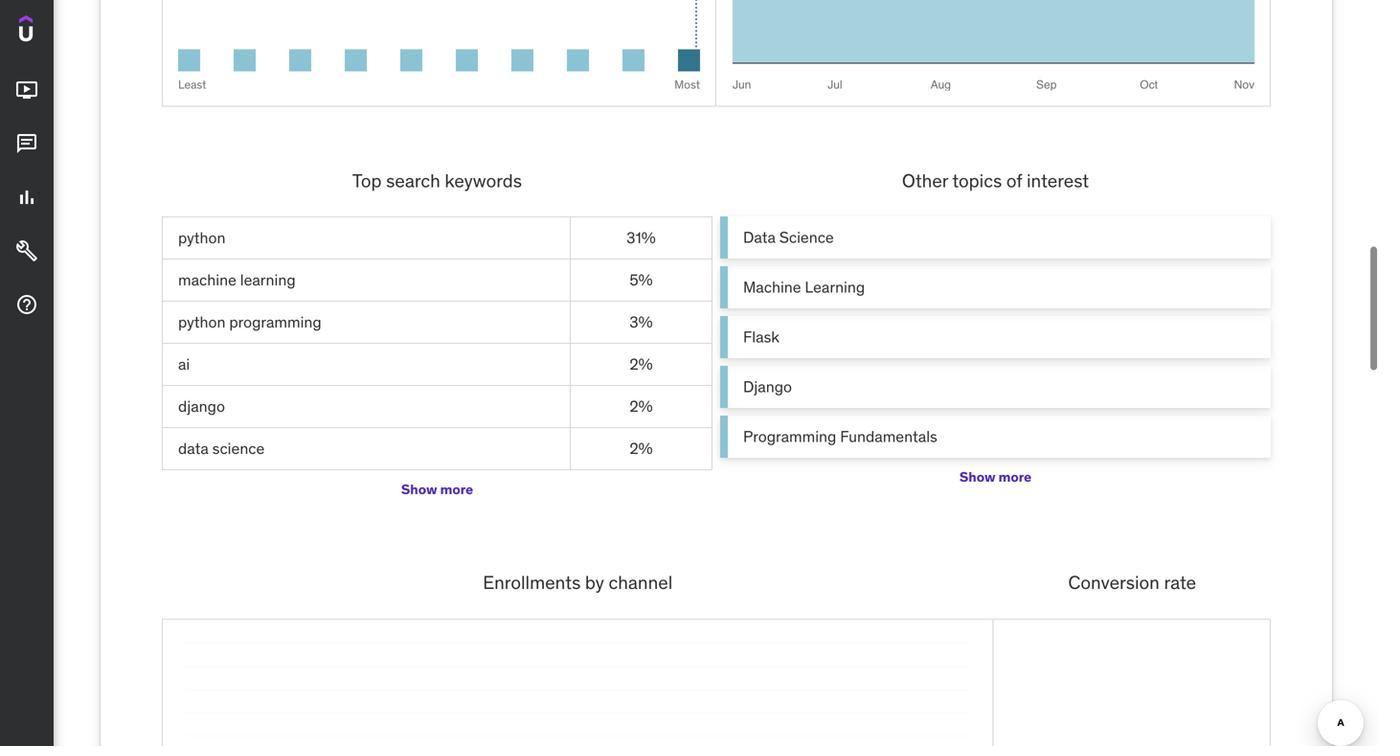 Task type: describe. For each thing, give the bounding box(es) containing it.
topics
[[953, 169, 1002, 192]]

django
[[743, 377, 792, 397]]

3%
[[630, 312, 653, 332]]

python for python programming
[[178, 312, 226, 332]]

machine learning
[[743, 277, 865, 297]]

machine
[[743, 277, 802, 297]]

31%
[[627, 228, 656, 248]]

data
[[178, 439, 209, 458]]

science
[[212, 439, 265, 458]]

interest
[[1027, 169, 1089, 192]]

machine
[[178, 270, 237, 290]]

ai
[[178, 354, 190, 374]]

programming fundamentals link
[[720, 416, 1271, 458]]

machine learning link
[[720, 266, 1271, 309]]

more for of
[[999, 468, 1032, 486]]

5%
[[630, 270, 653, 290]]

1 medium image from the top
[[15, 79, 38, 102]]

programming
[[229, 312, 322, 332]]

2% for ai
[[630, 354, 653, 374]]

1 medium image from the top
[[15, 132, 38, 155]]

fundamentals
[[840, 427, 938, 446]]

search
[[386, 169, 441, 192]]

most
[[675, 77, 700, 92]]

learning
[[240, 270, 296, 290]]

2 medium image from the top
[[15, 186, 38, 209]]

channel
[[609, 571, 673, 594]]

conversion rate
[[1069, 571, 1197, 594]]

data science
[[743, 228, 834, 247]]

data science
[[178, 439, 265, 458]]

top
[[353, 169, 382, 192]]

programming fundamentals
[[743, 427, 938, 446]]



Task type: vqa. For each thing, say whether or not it's contained in the screenshot.
The 'In'
no



Task type: locate. For each thing, give the bounding box(es) containing it.
0 vertical spatial interactive chart image
[[733, 0, 1255, 91]]

0 vertical spatial 2%
[[630, 354, 653, 374]]

keywords
[[445, 169, 522, 192]]

2 python from the top
[[178, 312, 226, 332]]

udemy image
[[19, 15, 106, 48]]

medium image
[[15, 79, 38, 102], [15, 186, 38, 209], [15, 240, 38, 263]]

show for topics
[[960, 468, 996, 486]]

python down machine
[[178, 312, 226, 332]]

2 2% from the top
[[630, 397, 653, 416]]

learning
[[805, 277, 865, 297]]

python up machine
[[178, 228, 226, 248]]

flask link
[[720, 316, 1271, 358]]

2 medium image from the top
[[15, 293, 38, 316]]

1 horizontal spatial more
[[999, 468, 1032, 486]]

python
[[178, 228, 226, 248], [178, 312, 226, 332]]

0 horizontal spatial show more button
[[401, 471, 473, 509]]

2% for django
[[630, 397, 653, 416]]

data science link
[[720, 217, 1271, 259]]

other
[[902, 169, 949, 192]]

show more for topics
[[960, 468, 1032, 486]]

1 vertical spatial 2%
[[630, 397, 653, 416]]

2 vertical spatial 2%
[[630, 439, 653, 458]]

1 horizontal spatial show more button
[[960, 458, 1032, 496]]

programming
[[743, 427, 837, 446]]

0 vertical spatial medium image
[[15, 132, 38, 155]]

enrollments by channel
[[483, 571, 673, 594]]

1 vertical spatial medium image
[[15, 186, 38, 209]]

other topics of interest
[[902, 169, 1089, 192]]

data
[[743, 228, 776, 247]]

machine learning
[[178, 270, 296, 290]]

django
[[178, 397, 225, 416]]

2% for data science
[[630, 439, 653, 458]]

1 2% from the top
[[630, 354, 653, 374]]

0 vertical spatial medium image
[[15, 79, 38, 102]]

show more button
[[960, 458, 1032, 496], [401, 471, 473, 509]]

python for python
[[178, 228, 226, 248]]

show more button for topics
[[960, 458, 1032, 496]]

0 horizontal spatial show more
[[401, 481, 473, 498]]

2 vertical spatial medium image
[[15, 240, 38, 263]]

least
[[178, 77, 206, 92]]

django link
[[720, 366, 1271, 408]]

1 vertical spatial interactive chart image
[[186, 643, 970, 746]]

3 medium image from the top
[[15, 240, 38, 263]]

show more button for search
[[401, 471, 473, 509]]

top search keywords
[[353, 169, 522, 192]]

1 vertical spatial python
[[178, 312, 226, 332]]

interactive chart image
[[733, 0, 1255, 91], [186, 643, 970, 746]]

0 horizontal spatial more
[[440, 481, 473, 498]]

by
[[585, 571, 604, 594]]

0 horizontal spatial show
[[401, 481, 437, 498]]

2%
[[630, 354, 653, 374], [630, 397, 653, 416], [630, 439, 653, 458]]

1 horizontal spatial show more
[[960, 468, 1032, 486]]

flask
[[743, 327, 780, 347]]

medium image
[[15, 132, 38, 155], [15, 293, 38, 316]]

more for keywords
[[440, 481, 473, 498]]

3 2% from the top
[[630, 439, 653, 458]]

show more
[[960, 468, 1032, 486], [401, 481, 473, 498]]

enrollments
[[483, 571, 581, 594]]

python programming
[[178, 312, 322, 332]]

rate
[[1165, 571, 1197, 594]]

show for search
[[401, 481, 437, 498]]

of
[[1007, 169, 1023, 192]]

0 vertical spatial python
[[178, 228, 226, 248]]

conversion
[[1069, 571, 1160, 594]]

show more for search
[[401, 481, 473, 498]]

1 python from the top
[[178, 228, 226, 248]]

science
[[780, 228, 834, 247]]

1 horizontal spatial show
[[960, 468, 996, 486]]

more
[[999, 468, 1032, 486], [440, 481, 473, 498]]

1 vertical spatial medium image
[[15, 293, 38, 316]]

show
[[960, 468, 996, 486], [401, 481, 437, 498]]



